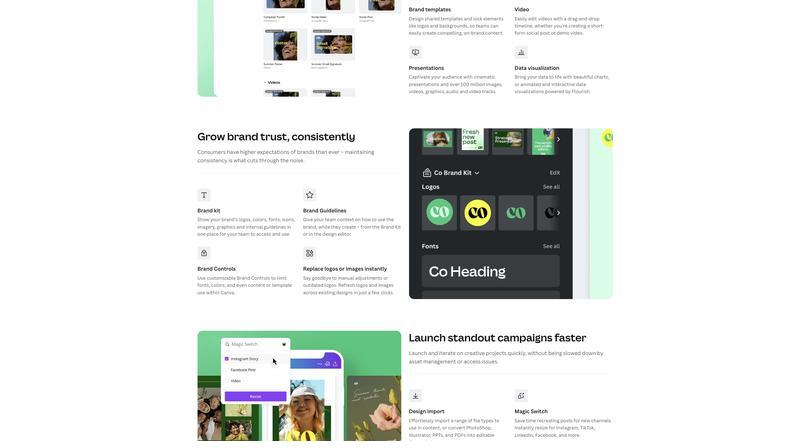 Task type: locate. For each thing, give the bounding box(es) containing it.
1 vertical spatial use
[[197, 289, 205, 296]]

controls up content at bottom
[[251, 275, 270, 281]]

easily
[[515, 15, 527, 22]]

brand for brand guidelines give your team context on how to use the brand, while they create – from the brand kit or in the design editor.
[[303, 207, 319, 214]]

0 horizontal spatial colors,
[[211, 282, 226, 288]]

give
[[303, 216, 313, 223]]

1 vertical spatial create
[[342, 224, 356, 230]]

0 horizontal spatial controls
[[214, 265, 236, 272]]

0 horizontal spatial images
[[346, 265, 364, 272]]

0 vertical spatial –
[[341, 149, 344, 156]]

colors, down customizable
[[211, 282, 226, 288]]

brand for brand kit show your brand's logos, colors, fonts, icons, imagery, graphics and internal guidelines in one place for your team to access and use.
[[197, 207, 213, 214]]

your down graphics
[[227, 231, 237, 237]]

logos up goodbye at the left bottom of the page
[[325, 265, 338, 272]]

0 horizontal spatial use
[[197, 289, 205, 296]]

and up the so
[[464, 15, 472, 22]]

fonts, down use
[[197, 282, 210, 288]]

images up clicks.
[[378, 282, 394, 288]]

brand inside use customizable brand controls to limit fonts, colors, and even content or template use within canva.
[[237, 275, 250, 281]]

colors, up internal
[[253, 216, 268, 223]]

1 vertical spatial by
[[597, 350, 603, 357]]

for down graphics
[[220, 231, 226, 237]]

launch up asset
[[409, 350, 427, 357]]

your up while
[[314, 216, 324, 223]]

1 horizontal spatial of
[[468, 418, 472, 424]]

image 1 - brand templates image
[[197, 0, 401, 97]]

1 vertical spatial brand
[[227, 129, 258, 143]]

fonts,
[[269, 216, 281, 223], [197, 282, 210, 288]]

1 horizontal spatial team
[[325, 216, 336, 223]]

0 vertical spatial access
[[256, 231, 271, 237]]

for down recreating
[[549, 425, 555, 431]]

for left new
[[574, 418, 580, 424]]

1 vertical spatial team
[[238, 231, 250, 237]]

goodbye
[[312, 275, 331, 281]]

time
[[526, 418, 536, 424]]

and up few
[[369, 282, 377, 288]]

1 horizontal spatial images
[[378, 282, 394, 288]]

the left noise.
[[280, 157, 289, 164]]

of up noise.
[[291, 149, 296, 156]]

1 horizontal spatial create
[[423, 30, 436, 36]]

launch inside launch and iterate on creative projects quickly, without being slowed down by asset management or access issues.
[[409, 350, 427, 357]]

0 vertical spatial design
[[409, 15, 424, 22]]

2 horizontal spatial logos
[[417, 23, 429, 29]]

access
[[256, 231, 271, 237], [464, 358, 481, 365]]

brand inside brand templates design shared templates and lock elements like logos and backgrounds, so teams can easily create compelling, on-brand content.
[[409, 6, 424, 13]]

video.
[[571, 30, 584, 36]]

and down 100
[[460, 88, 468, 94]]

to right types
[[495, 418, 499, 424]]

faster
[[555, 330, 587, 344]]

brand up use
[[197, 265, 213, 272]]

or inside launch and iterate on creative projects quickly, without being slowed down by asset management or access issues.
[[457, 358, 463, 365]]

data up flourish.
[[576, 81, 586, 87]]

use left within
[[197, 289, 205, 296]]

data
[[515, 64, 527, 71]]

brand up higher on the left of page
[[227, 129, 258, 143]]

icons,
[[282, 216, 295, 223]]

ppts,
[[433, 432, 444, 438]]

presentations
[[409, 81, 439, 87]]

logos up just
[[356, 282, 368, 288]]

2 vertical spatial use
[[409, 425, 417, 431]]

brand inside brand templates design shared templates and lock elements like logos and backgrounds, so teams can easily create compelling, on-brand content.
[[471, 30, 484, 36]]

file
[[474, 418, 480, 424]]

brand up give
[[303, 207, 319, 214]]

controls up customizable
[[214, 265, 236, 272]]

to up logos. at the bottom of page
[[332, 275, 337, 281]]

1 horizontal spatial –
[[357, 224, 360, 230]]

images,
[[486, 81, 503, 87]]

and up powered
[[542, 81, 550, 87]]

a down and-
[[588, 23, 590, 29]]

use right how
[[378, 216, 385, 223]]

0 vertical spatial by
[[566, 88, 571, 94]]

0 horizontal spatial access
[[256, 231, 271, 237]]

0 vertical spatial colors,
[[253, 216, 268, 223]]

logos right like
[[417, 23, 429, 29]]

creating
[[569, 23, 586, 29]]

drop
[[589, 15, 600, 22]]

–
[[341, 149, 344, 156], [357, 224, 360, 230]]

higher
[[240, 149, 256, 156]]

noise.
[[290, 157, 305, 164]]

to inside replace logos or images instantly say goodbye to manual adjustments or outdated logos. refresh logos and images across existing designs in just a few clicks.
[[332, 275, 337, 281]]

0 vertical spatial of
[[291, 149, 296, 156]]

ever
[[329, 149, 340, 156]]

video
[[515, 6, 529, 13]]

while
[[319, 224, 330, 230]]

0 vertical spatial on
[[355, 216, 361, 223]]

with inside video easily edit videos with a drag-and-drop timeline, whether you're creating a short- form social post or demo video.
[[554, 15, 563, 22]]

0 vertical spatial launch
[[409, 330, 446, 344]]

0 vertical spatial brand
[[471, 30, 484, 36]]

1 horizontal spatial access
[[464, 358, 481, 365]]

brand up even
[[237, 275, 250, 281]]

internal
[[246, 224, 263, 230]]

to left limit
[[271, 275, 276, 281]]

launch up iterate
[[409, 330, 446, 344]]

teams
[[476, 23, 489, 29]]

save
[[515, 418, 525, 424]]

audio
[[446, 88, 459, 94]]

to
[[549, 74, 554, 80], [372, 216, 377, 223], [251, 231, 255, 237], [271, 275, 276, 281], [332, 275, 337, 281], [495, 418, 499, 424]]

1 horizontal spatial controls
[[251, 275, 270, 281]]

1 vertical spatial launch
[[409, 350, 427, 357]]

or right management
[[457, 358, 463, 365]]

team up they
[[325, 216, 336, 223]]

to right how
[[372, 216, 377, 223]]

on left how
[[355, 216, 361, 223]]

on inside launch and iterate on creative projects quickly, without being slowed down by asset management or access issues.
[[457, 350, 463, 357]]

customizable
[[207, 275, 236, 281]]

your inside "brand guidelines give your team context on how to use the brand, while they create – from the brand kit or in the design editor."
[[314, 216, 324, 223]]

with up 100
[[463, 74, 473, 80]]

canva.
[[221, 289, 236, 296]]

create down context
[[342, 224, 356, 230]]

image 2 - brand tab in editor image
[[409, 128, 613, 299]]

replace logos or images instantly say goodbye to manual adjustments or outdated logos. refresh logos and images across existing designs in just a few clicks.
[[303, 265, 394, 296]]

of
[[291, 149, 296, 156], [468, 418, 472, 424]]

1 vertical spatial controls
[[251, 275, 270, 281]]

your down kit
[[210, 216, 220, 223]]

to down internal
[[251, 231, 255, 237]]

0 vertical spatial create
[[423, 30, 436, 36]]

range
[[455, 418, 467, 424]]

in inside replace logos or images instantly say goodbye to manual adjustments or outdated logos. refresh logos and images across existing designs in just a few clicks.
[[354, 289, 358, 296]]

access down internal
[[256, 231, 271, 237]]

1 vertical spatial for
[[574, 418, 580, 424]]

0 vertical spatial for
[[220, 231, 226, 237]]

2 vertical spatial logos
[[356, 282, 368, 288]]

is
[[229, 157, 233, 164]]

brand down teams
[[471, 30, 484, 36]]

1 vertical spatial access
[[464, 358, 481, 365]]

0 horizontal spatial brand
[[227, 129, 258, 143]]

with up interactive
[[563, 74, 572, 80]]

tracks.
[[482, 88, 497, 94]]

of inside "design import effortlessly import a range of file types to use in content, or convert photoshop, illustrator, ppts, and pdfs into editable canva designs."
[[468, 418, 472, 424]]

0 horizontal spatial of
[[291, 149, 296, 156]]

or
[[551, 30, 556, 36], [515, 81, 519, 87], [303, 231, 308, 237], [339, 265, 345, 272], [383, 275, 388, 281], [266, 282, 271, 288], [457, 358, 463, 365], [442, 425, 447, 431]]

logos.
[[325, 282, 337, 288]]

1 launch from the top
[[409, 330, 446, 344]]

image 3 - magic resize image
[[197, 331, 401, 441]]

brand inside brand kit show your brand's logos, colors, fonts, icons, imagery, graphics and internal guidelines in one place for your team to access and use.
[[197, 207, 213, 214]]

what
[[234, 157, 246, 164]]

0 vertical spatial logos
[[417, 23, 429, 29]]

or up manual on the left bottom of the page
[[339, 265, 345, 272]]

your for visualization
[[527, 74, 537, 80]]

0 horizontal spatial –
[[341, 149, 344, 156]]

1 horizontal spatial use
[[378, 216, 385, 223]]

or down instantly
[[383, 275, 388, 281]]

1 vertical spatial of
[[468, 418, 472, 424]]

one
[[197, 231, 206, 237]]

a inside "design import effortlessly import a range of file types to use in content, or convert photoshop, illustrator, ppts, and pdfs into editable canva designs."
[[451, 418, 453, 424]]

they
[[331, 224, 341, 230]]

whether
[[535, 23, 553, 29]]

the down while
[[314, 231, 321, 237]]

shared
[[425, 15, 440, 22]]

limit
[[277, 275, 287, 281]]

0 horizontal spatial by
[[566, 88, 571, 94]]

create right the easily
[[423, 30, 436, 36]]

to inside "design import effortlessly import a range of file types to use in content, or convert photoshop, illustrator, ppts, and pdfs into editable canva designs."
[[495, 418, 499, 424]]

and down the convert
[[445, 432, 453, 438]]

fonts, inside brand kit show your brand's logos, colors, fonts, icons, imagery, graphics and internal guidelines in one place for your team to access and use.
[[269, 216, 281, 223]]

0 vertical spatial import
[[427, 408, 445, 415]]

access down creative
[[464, 358, 481, 365]]

brand up show
[[197, 207, 213, 214]]

1 vertical spatial –
[[357, 224, 360, 230]]

your inside presentations captivate your audience with cinematic presentations and over 100 million images, videos, graphics, audio and video tracks.
[[431, 74, 441, 80]]

0 vertical spatial team
[[325, 216, 336, 223]]

quickly,
[[508, 350, 527, 357]]

in
[[287, 224, 291, 230], [309, 231, 313, 237], [354, 289, 358, 296], [418, 425, 422, 431]]

with for video
[[554, 15, 563, 22]]

in inside "brand guidelines give your team context on how to use the brand, while they create – from the brand kit or in the design editor."
[[309, 231, 313, 237]]

your inside the data visualization bring your data to life with beautiful charts, or animated and interactive data visualizations powered by flourish.
[[527, 74, 537, 80]]

and inside save time recreating posts for new channels. instantly resize for instagram, tiktok, linkedin, facebook, and more.
[[559, 432, 567, 438]]

0 vertical spatial fonts,
[[269, 216, 281, 223]]

for
[[220, 231, 226, 237], [574, 418, 580, 424], [549, 425, 555, 431]]

1 horizontal spatial for
[[549, 425, 555, 431]]

with inside presentations captivate your audience with cinematic presentations and over 100 million images, videos, graphics, audio and video tracks.
[[463, 74, 473, 80]]

0 vertical spatial data
[[538, 74, 548, 80]]

design up like
[[409, 15, 424, 22]]

brand for brand controls
[[197, 265, 213, 272]]

1 vertical spatial fonts,
[[197, 282, 210, 288]]

brand
[[471, 30, 484, 36], [227, 129, 258, 143]]

1 horizontal spatial on
[[457, 350, 463, 357]]

1 horizontal spatial brand
[[471, 30, 484, 36]]

a left few
[[368, 289, 371, 296]]

logos
[[417, 23, 429, 29], [325, 265, 338, 272], [356, 282, 368, 288]]

launch and iterate on creative projects quickly, without being slowed down by asset management or access issues.
[[409, 350, 603, 365]]

data visualization bring your data to life with beautiful charts, or animated and interactive data visualizations powered by flourish.
[[515, 64, 609, 94]]

from
[[361, 224, 371, 230]]

by down interactive
[[566, 88, 571, 94]]

types
[[481, 418, 494, 424]]

captivate
[[409, 74, 430, 80]]

design up effortlessly
[[409, 408, 426, 415]]

or down bring
[[515, 81, 519, 87]]

pdfs
[[455, 432, 466, 438]]

to inside the data visualization bring your data to life with beautiful charts, or animated and interactive data visualizations powered by flourish.
[[549, 74, 554, 80]]

100
[[461, 81, 469, 87]]

and inside use customizable brand controls to limit fonts, colors, and even content or template use within canva.
[[227, 282, 235, 288]]

and inside replace logos or images instantly say goodbye to manual adjustments or outdated logos. refresh logos and images across existing designs in just a few clicks.
[[369, 282, 377, 288]]

illustrator,
[[409, 432, 431, 438]]

1 horizontal spatial fonts,
[[269, 216, 281, 223]]

colors, inside use customizable brand controls to limit fonts, colors, and even content or template use within canva.
[[211, 282, 226, 288]]

2 horizontal spatial use
[[409, 425, 417, 431]]

designs.
[[424, 439, 441, 441]]

a left range at bottom
[[451, 418, 453, 424]]

1 horizontal spatial logos
[[356, 282, 368, 288]]

0 horizontal spatial fonts,
[[197, 282, 210, 288]]

channels.
[[591, 418, 612, 424]]

0 vertical spatial use
[[378, 216, 385, 223]]

your down presentations
[[431, 74, 441, 80]]

and down instagram,
[[559, 432, 567, 438]]

access inside launch and iterate on creative projects quickly, without being slowed down by asset management or access issues.
[[464, 358, 481, 365]]

guidelines
[[320, 207, 346, 214]]

editor.
[[338, 231, 352, 237]]

2 design from the top
[[409, 408, 426, 415]]

by right down
[[597, 350, 603, 357]]

colors, inside brand kit show your brand's logos, colors, fonts, icons, imagery, graphics and internal guidelines in one place for your team to access and use.
[[253, 216, 268, 223]]

by inside launch and iterate on creative projects quickly, without being slowed down by asset management or access issues.
[[597, 350, 603, 357]]

lock
[[473, 15, 482, 22]]

design import effortlessly import a range of file types to use in content, or convert photoshop, illustrator, ppts, and pdfs into editable canva designs.
[[409, 408, 499, 441]]

2 horizontal spatial for
[[574, 418, 580, 424]]

or right post
[[551, 30, 556, 36]]

1 vertical spatial data
[[576, 81, 586, 87]]

brand,
[[303, 224, 317, 230]]

with up you're
[[554, 15, 563, 22]]

use inside "design import effortlessly import a range of file types to use in content, or convert photoshop, illustrator, ppts, and pdfs into editable canva designs."
[[409, 425, 417, 431]]

0 horizontal spatial on
[[355, 216, 361, 223]]

– right ever
[[341, 149, 344, 156]]

brand up like
[[409, 6, 424, 13]]

or down brand,
[[303, 231, 308, 237]]

1 horizontal spatial by
[[597, 350, 603, 357]]

brands
[[297, 149, 315, 156]]

fonts, up the 'guidelines'
[[269, 216, 281, 223]]

posts
[[561, 418, 573, 424]]

of left file
[[468, 418, 472, 424]]

templates
[[425, 6, 451, 13], [441, 15, 463, 22]]

or up ppts,
[[442, 425, 447, 431]]

to inside use customizable brand controls to limit fonts, colors, and even content or template use within canva.
[[271, 275, 276, 281]]

0 vertical spatial images
[[346, 265, 364, 272]]

2 launch from the top
[[409, 350, 427, 357]]

create
[[423, 30, 436, 36], [342, 224, 356, 230]]

in down icons,
[[287, 224, 291, 230]]

0 horizontal spatial logos
[[325, 265, 338, 272]]

team inside brand kit show your brand's logos, colors, fonts, icons, imagery, graphics and internal guidelines in one place for your team to access and use.
[[238, 231, 250, 237]]

1 horizontal spatial data
[[576, 81, 586, 87]]

0 horizontal spatial team
[[238, 231, 250, 237]]

images up manual on the left bottom of the page
[[346, 265, 364, 272]]

and inside the data visualization bring your data to life with beautiful charts, or animated and interactive data visualizations powered by flourish.
[[542, 81, 550, 87]]

0 horizontal spatial create
[[342, 224, 356, 230]]

data down visualization
[[538, 74, 548, 80]]

in left just
[[354, 289, 358, 296]]

recreating
[[537, 418, 559, 424]]

and up canva.
[[227, 282, 235, 288]]

refresh
[[338, 282, 355, 288]]

templates up backgrounds,
[[441, 15, 463, 22]]

1 horizontal spatial colors,
[[253, 216, 268, 223]]

or inside video easily edit videos with a drag-and-drop timeline, whether you're creating a short- form social post or demo video.
[[551, 30, 556, 36]]

and inside launch and iterate on creative projects quickly, without being slowed down by asset management or access issues.
[[428, 350, 438, 357]]

brand left kit
[[381, 224, 394, 230]]

and up management
[[428, 350, 438, 357]]

your up animated
[[527, 74, 537, 80]]

expectations
[[257, 149, 289, 156]]

save time recreating posts for new channels. instantly resize for instagram, tiktok, linkedin, facebook, and more.
[[515, 418, 612, 438]]

guidelines
[[264, 224, 286, 230]]

videos,
[[409, 88, 424, 94]]

team
[[325, 216, 336, 223], [238, 231, 250, 237]]

team inside "brand guidelines give your team context on how to use the brand, while they create – from the brand kit or in the design editor."
[[325, 216, 336, 223]]

use up illustrator,
[[409, 425, 417, 431]]

on right iterate
[[457, 350, 463, 357]]

context
[[337, 216, 354, 223]]

canva
[[409, 439, 423, 441]]

– left from
[[357, 224, 360, 230]]

in down brand,
[[309, 231, 313, 237]]

consumers
[[197, 149, 226, 156]]

0 horizontal spatial data
[[538, 74, 548, 80]]

than
[[316, 149, 327, 156]]

convert
[[448, 425, 465, 431]]

1 vertical spatial design
[[409, 408, 426, 415]]

templates up shared in the top right of the page
[[425, 6, 451, 13]]

– inside "brand guidelines give your team context on how to use the brand, while they create – from the brand kit or in the design editor."
[[357, 224, 360, 230]]

and-
[[579, 15, 589, 22]]

in up illustrator,
[[418, 425, 422, 431]]

new
[[581, 418, 590, 424]]

0 horizontal spatial for
[[220, 231, 226, 237]]

to inside brand kit show your brand's logos, colors, fonts, icons, imagery, graphics and internal guidelines in one place for your team to access and use.
[[251, 231, 255, 237]]

1 vertical spatial on
[[457, 350, 463, 357]]

2 vertical spatial for
[[549, 425, 555, 431]]

team down internal
[[238, 231, 250, 237]]

1 design from the top
[[409, 15, 424, 22]]

manual
[[338, 275, 354, 281]]

to left life
[[549, 74, 554, 80]]

1 vertical spatial colors,
[[211, 282, 226, 288]]

or inside "design import effortlessly import a range of file types to use in content, or convert photoshop, illustrator, ppts, and pdfs into editable canva designs."
[[442, 425, 447, 431]]

or right content at bottom
[[266, 282, 271, 288]]



Task type: vqa. For each thing, say whether or not it's contained in the screenshot.
fonts, inside the Use customizable Brand Controls to limit fonts, colors, and even content or template use within Canva.
yes



Task type: describe. For each thing, give the bounding box(es) containing it.
designs
[[336, 289, 353, 296]]

in inside "design import effortlessly import a range of file types to use in content, or convert photoshop, illustrator, ppts, and pdfs into editable canva designs."
[[418, 425, 422, 431]]

life
[[555, 74, 562, 80]]

a inside replace logos or images instantly say goodbye to manual adjustments or outdated logos. refresh logos and images across existing designs in just a few clicks.
[[368, 289, 371, 296]]

use customizable brand controls to limit fonts, colors, and even content or template use within canva.
[[197, 275, 292, 296]]

being
[[548, 350, 562, 357]]

cinematic
[[474, 74, 495, 80]]

1 vertical spatial images
[[378, 282, 394, 288]]

access inside brand kit show your brand's logos, colors, fonts, icons, imagery, graphics and internal guidelines in one place for your team to access and use.
[[256, 231, 271, 237]]

say
[[303, 275, 311, 281]]

fonts, inside use customizable brand controls to limit fonts, colors, and even content or template use within canva.
[[197, 282, 210, 288]]

powered
[[545, 88, 564, 94]]

with for presentations
[[463, 74, 473, 80]]

on inside "brand guidelines give your team context on how to use the brand, while they create – from the brand kit or in the design editor."
[[355, 216, 361, 223]]

in inside brand kit show your brand's logos, colors, fonts, icons, imagery, graphics and internal guidelines in one place for your team to access and use.
[[287, 224, 291, 230]]

creative
[[465, 350, 485, 357]]

brand for brand templates design shared templates and lock elements like logos and backgrounds, so teams can easily create compelling, on-brand content.
[[409, 6, 424, 13]]

compelling,
[[438, 30, 463, 36]]

even
[[236, 282, 247, 288]]

and inside "design import effortlessly import a range of file types to use in content, or convert photoshop, illustrator, ppts, and pdfs into editable canva designs."
[[445, 432, 453, 438]]

elements
[[483, 15, 504, 22]]

launch standout campaigns faster
[[409, 330, 587, 344]]

to inside "brand guidelines give your team context on how to use the brand, while they create – from the brand kit or in the design editor."
[[372, 216, 377, 223]]

a left drag- at the top of the page
[[564, 15, 567, 22]]

demo
[[557, 30, 569, 36]]

logos inside brand templates design shared templates and lock elements like logos and backgrounds, so teams can easily create compelling, on-brand content.
[[417, 23, 429, 29]]

1 vertical spatial templates
[[441, 15, 463, 22]]

your for guidelines
[[314, 216, 324, 223]]

create inside "brand guidelines give your team context on how to use the brand, while they create – from the brand kit or in the design editor."
[[342, 224, 356, 230]]

presentations captivate your audience with cinematic presentations and over 100 million images, videos, graphics, audio and video tracks.
[[409, 64, 503, 94]]

the right from
[[372, 224, 380, 230]]

create inside brand templates design shared templates and lock elements like logos and backgrounds, so teams can easily create compelling, on-brand content.
[[423, 30, 436, 36]]

the inside consumers have higher expectations of brands than ever – maintaining consistency is what cuts through the noise.
[[280, 157, 289, 164]]

use inside use customizable brand controls to limit fonts, colors, and even content or template use within canva.
[[197, 289, 205, 296]]

and down shared in the top right of the page
[[430, 23, 438, 29]]

content,
[[423, 425, 441, 431]]

adjustments
[[355, 275, 382, 281]]

can
[[490, 23, 498, 29]]

0 vertical spatial templates
[[425, 6, 451, 13]]

your for kit
[[210, 216, 220, 223]]

into
[[467, 432, 475, 438]]

slowed
[[563, 350, 581, 357]]

grow brand trust, consistently
[[197, 129, 355, 143]]

within
[[206, 289, 220, 296]]

for inside brand kit show your brand's logos, colors, fonts, icons, imagery, graphics and internal guidelines in one place for your team to access and use.
[[220, 231, 226, 237]]

instantly
[[365, 265, 387, 272]]

facebook,
[[535, 432, 558, 438]]

instantly
[[515, 425, 534, 431]]

drag-
[[568, 15, 579, 22]]

– inside consumers have higher expectations of brands than ever – maintaining consistency is what cuts through the noise.
[[341, 149, 344, 156]]

campaigns
[[498, 330, 553, 344]]

without
[[528, 350, 547, 357]]

of inside consumers have higher expectations of brands than ever – maintaining consistency is what cuts through the noise.
[[291, 149, 296, 156]]

launch for launch standout campaigns faster
[[409, 330, 446, 344]]

issues.
[[482, 358, 499, 365]]

design inside brand templates design shared templates and lock elements like logos and backgrounds, so teams can easily create compelling, on-brand content.
[[409, 15, 424, 22]]

0 vertical spatial controls
[[214, 265, 236, 272]]

instagram,
[[556, 425, 579, 431]]

brand kit show your brand's logos, colors, fonts, icons, imagery, graphics and internal guidelines in one place for your team to access and use.
[[197, 207, 295, 237]]

the right how
[[386, 216, 394, 223]]

place
[[207, 231, 219, 237]]

social
[[526, 30, 539, 36]]

standout
[[448, 330, 496, 344]]

logos,
[[239, 216, 252, 223]]

1 vertical spatial import
[[435, 418, 450, 424]]

template
[[272, 282, 292, 288]]

photoshop,
[[466, 425, 492, 431]]

use
[[197, 275, 206, 281]]

1 vertical spatial logos
[[325, 265, 338, 272]]

design
[[323, 231, 337, 237]]

cuts
[[247, 157, 258, 164]]

linkedin,
[[515, 432, 534, 438]]

you're
[[554, 23, 568, 29]]

or inside use customizable brand controls to limit fonts, colors, and even content or template use within canva.
[[266, 282, 271, 288]]

by inside the data visualization bring your data to life with beautiful charts, or animated and interactive data visualizations powered by flourish.
[[566, 88, 571, 94]]

across
[[303, 289, 317, 296]]

with inside the data visualization bring your data to life with beautiful charts, or animated and interactive data visualizations powered by flourish.
[[563, 74, 572, 80]]

visualization
[[528, 64, 560, 71]]

replace
[[303, 265, 323, 272]]

controls inside use customizable brand controls to limit fonts, colors, and even content or template use within canva.
[[251, 275, 270, 281]]

easily
[[409, 30, 421, 36]]

post
[[540, 30, 550, 36]]

effortlessly
[[409, 418, 434, 424]]

on-
[[464, 30, 471, 36]]

projects
[[486, 350, 507, 357]]

imagery,
[[197, 224, 216, 230]]

graphics
[[217, 224, 235, 230]]

design inside "design import effortlessly import a range of file types to use in content, or convert photoshop, illustrator, ppts, and pdfs into editable canva designs."
[[409, 408, 426, 415]]

bring
[[515, 74, 526, 80]]

timeline,
[[515, 23, 534, 29]]

management
[[423, 358, 456, 365]]

or inside the data visualization bring your data to life with beautiful charts, or animated and interactive data visualizations powered by flourish.
[[515, 81, 519, 87]]

or inside "brand guidelines give your team context on how to use the brand, while they create – from the brand kit or in the design editor."
[[303, 231, 308, 237]]

flourish.
[[572, 88, 591, 94]]

and down the logos,
[[237, 224, 245, 230]]

kit
[[395, 224, 401, 230]]

edit
[[528, 15, 537, 22]]

and left over
[[440, 81, 449, 87]]

launch for launch and iterate on creative projects quickly, without being slowed down by asset management or access issues.
[[409, 350, 427, 357]]

and down the 'guidelines'
[[272, 231, 280, 237]]

clicks.
[[381, 289, 394, 296]]

consumers have higher expectations of brands than ever – maintaining consistency is what cuts through the noise.
[[197, 149, 374, 164]]

maintaining
[[345, 149, 374, 156]]

switch
[[531, 408, 548, 415]]

brand templates design shared templates and lock elements like logos and backgrounds, so teams can easily create compelling, on-brand content.
[[409, 6, 504, 36]]

have
[[227, 149, 239, 156]]

how
[[362, 216, 371, 223]]

use inside "brand guidelines give your team context on how to use the brand, while they create – from the brand kit or in the design editor."
[[378, 216, 385, 223]]

form
[[515, 30, 525, 36]]

magic
[[515, 408, 530, 415]]

brand's
[[222, 216, 238, 223]]

brand controls
[[197, 265, 236, 272]]

use.
[[282, 231, 290, 237]]

trust,
[[260, 129, 290, 143]]

charts,
[[594, 74, 609, 80]]

audience
[[442, 74, 462, 80]]

magic switch
[[515, 408, 548, 415]]



